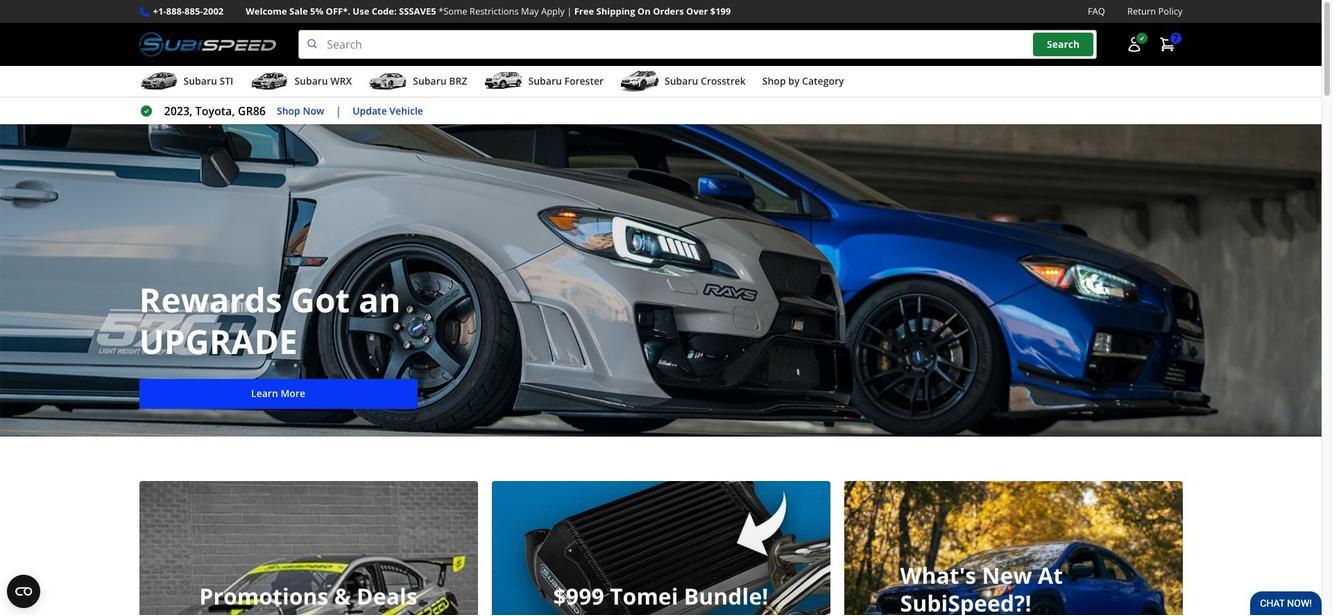 Task type: vqa. For each thing, say whether or not it's contained in the screenshot.
"Hyper" for Rear
no



Task type: locate. For each thing, give the bounding box(es) containing it.
a subaru wrx thumbnail image image
[[250, 71, 289, 92]]

rewards program image
[[0, 124, 1323, 437]]

a subaru brz thumbnail image image
[[369, 71, 408, 92]]

earn rewards image
[[845, 481, 1183, 615]]

button image
[[1126, 36, 1143, 53]]

deals image
[[139, 481, 478, 615]]



Task type: describe. For each thing, give the bounding box(es) containing it.
open widget image
[[7, 575, 40, 608]]

a subaru sti thumbnail image image
[[139, 71, 178, 92]]

a subaru crosstrek thumbnail image image
[[621, 71, 660, 92]]

search input field
[[299, 30, 1097, 59]]

a subaru forester thumbnail image image
[[484, 71, 523, 92]]

subispeed logo image
[[139, 30, 276, 59]]

coilovers image
[[492, 481, 831, 615]]



